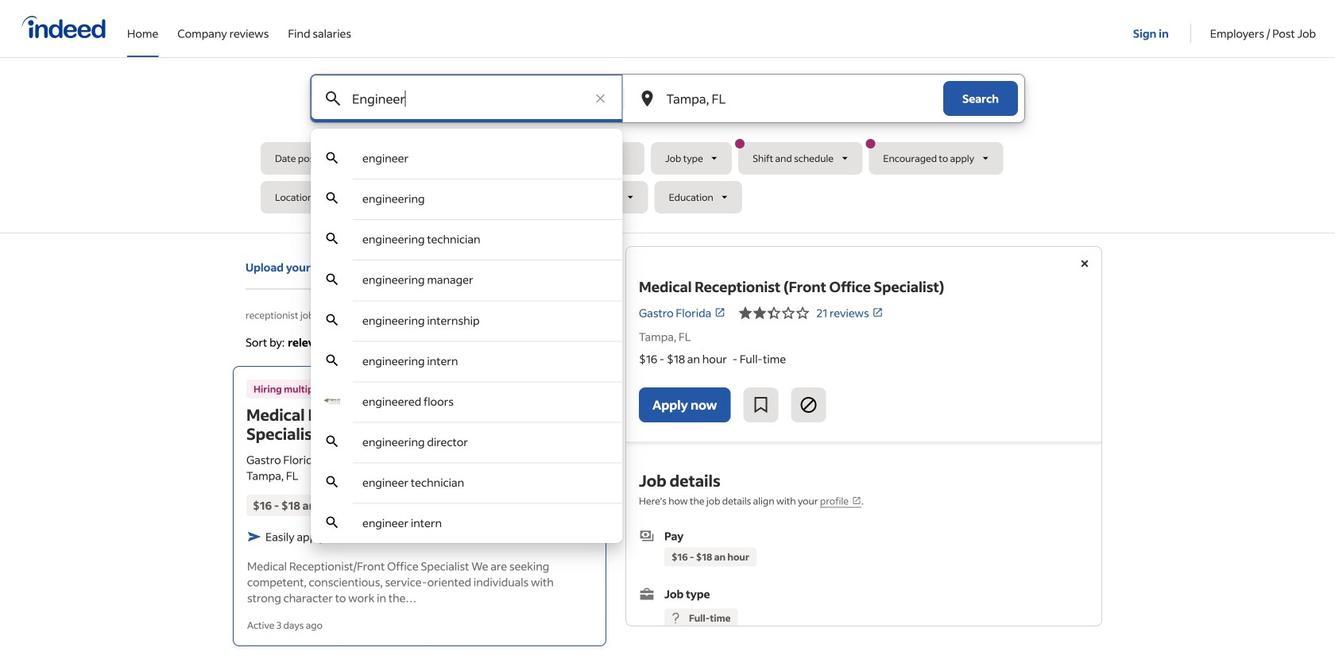 Task type: describe. For each thing, give the bounding box(es) containing it.
gastro florida (opens in a new tab) image
[[715, 307, 726, 319]]

engineered floors company results image
[[324, 393, 340, 409]]

job preferences (opens in a new window) image
[[852, 496, 862, 506]]

missing qualification image
[[669, 612, 683, 626]]

help icon image
[[575, 333, 594, 352]]

clear what input image
[[593, 91, 609, 107]]

2.3 out of five stars rating image
[[325, 453, 354, 467]]

2.3 out of 5 stars. link to 21 reviews company ratings (opens in a new tab) image
[[873, 307, 884, 319]]

search: Job title, keywords, or company text field
[[349, 75, 585, 122]]



Task type: locate. For each thing, give the bounding box(es) containing it.
None search field
[[261, 74, 1075, 544]]

not interested image
[[799, 396, 818, 415]]

search suggestions list box
[[311, 138, 623, 544]]

close job details image
[[1076, 254, 1095, 273]]

save this job image
[[752, 396, 771, 415]]

2.3 out of 5 stars image
[[739, 304, 810, 323]]

group
[[564, 374, 599, 409]]

Edit location text field
[[663, 75, 912, 122]]



Task type: vqa. For each thing, say whether or not it's contained in the screenshot.
job preferences (opens in a new window) image on the right bottom of page
yes



